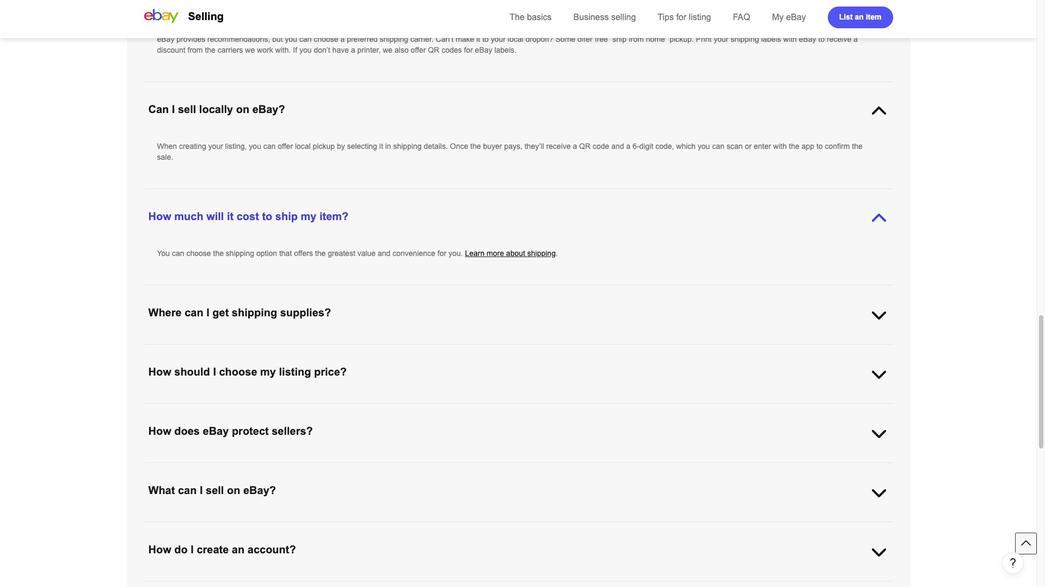 Task type: vqa. For each thing, say whether or not it's contained in the screenshot.
at
yes



Task type: describe. For each thing, give the bounding box(es) containing it.
0 horizontal spatial we
[[245, 46, 255, 54]]

happen
[[262, 464, 288, 473]]

you can choose the shipping option that offers the greatest value and convenience for you. learn more about shipping .
[[157, 249, 558, 258]]

you can sell almost anything, from homemade goods to used or unused items from your closet. we restrict items that violate any laws, or infringe on intellectual property.
[[157, 524, 726, 532]]

"ship
[[610, 35, 627, 44]]

0 horizontal spatial free
[[410, 346, 423, 354]]

as
[[381, 464, 389, 473]]

goods
[[315, 524, 336, 532]]

from right boxes
[[448, 346, 463, 354]]

buy ebay branded packaging link
[[734, 346, 834, 354]]

if
[[293, 46, 297, 54]]

1 items from the left
[[401, 524, 419, 532]]

the basics link
[[510, 13, 552, 22]]

convenience
[[393, 249, 435, 258]]

you up if
[[285, 35, 297, 44]]

print
[[696, 35, 712, 44]]

which
[[676, 142, 696, 151]]

1 horizontal spatial we
[[480, 524, 491, 532]]

learn more about seller protection link
[[539, 464, 655, 473]]

price?
[[314, 366, 347, 378]]

you for where
[[157, 346, 170, 354]]

don't
[[314, 46, 330, 54]]

2 packaging from the left
[[799, 346, 834, 354]]

can down understand on the bottom left of the page
[[178, 485, 197, 497]]

supplies?
[[280, 307, 331, 319]]

enter
[[754, 142, 771, 151]]

also
[[395, 46, 409, 54]]

business
[[574, 13, 609, 22]]

buy
[[734, 346, 747, 354]]

a down list an item link
[[854, 35, 858, 44]]

can right things
[[248, 464, 260, 473]]

from right "ship
[[629, 35, 644, 44]]

the right the offers
[[315, 249, 326, 258]]

when creating your listing, you can offer local pickup by selecting it in shipping details. once the buyer pays, they'll receive a qr code and a 6-digit code, which you can scan or enter with the app to confirm the sale.
[[157, 142, 863, 162]]

it inside the ebay provides recommendations, but you can choose a preferred shipping carrier. can't make it to your local dropoff? some offer free "ship from home" pickup. print your shipping labels with ebay to receive a discount from the carriers we work with. if you don't have a printer, we also offer qr codes for ebay labels.
[[476, 35, 480, 44]]

boxes
[[425, 346, 446, 354]]

2 vertical spatial it
[[227, 211, 234, 223]]

1 vertical spatial sell
[[206, 485, 224, 497]]

1 horizontal spatial about
[[580, 464, 599, 473]]

0 horizontal spatial .
[[556, 249, 558, 258]]

a left 6-
[[626, 142, 631, 151]]

at
[[359, 346, 365, 354]]

or inside when creating your listing, you can offer local pickup by selecting it in shipping details. once the buyer pays, they'll receive a qr code and a 6-digit code, which you can scan or enter with the app to confirm the sale.
[[745, 142, 752, 151]]

creating
[[179, 142, 206, 151]]

1 horizontal spatial more
[[560, 464, 578, 473]]

ship
[[275, 211, 298, 223]]

where can i get shipping supplies?
[[148, 307, 331, 319]]

0 vertical spatial get
[[212, 307, 229, 319]]

for inside the ebay provides recommendations, but you can choose a preferred shipping carrier. can't make it to your local dropoff? some offer free "ship from home" pickup. print your shipping labels with ebay to receive a discount from the carriers we work with. if you don't have a printer, we also offer qr codes for ebay labels.
[[464, 46, 473, 54]]

1 vertical spatial listing
[[279, 366, 311, 378]]

the basics
[[510, 13, 552, 22]]

home
[[367, 346, 386, 354]]

ebay right buy
[[749, 346, 767, 354]]

1 vertical spatial learn
[[539, 464, 558, 473]]

1 horizontal spatial offer
[[411, 46, 426, 54]]

1 horizontal spatial any
[[578, 524, 590, 532]]

from up account? in the bottom of the page
[[258, 524, 273, 532]]

a right as
[[391, 464, 395, 473]]

do
[[174, 544, 188, 556]]

option
[[256, 249, 277, 258]]

should
[[174, 366, 210, 378]]

laws,
[[592, 524, 609, 532]]

the inside the ebay provides recommendations, but you can choose a preferred shipping carrier. can't make it to your local dropoff? some offer free "ship from home" pickup. print your shipping labels with ebay to receive a discount from the carriers we work with. if you don't have a printer, we also offer qr codes for ebay labels.
[[205, 46, 215, 54]]

tips for listing
[[658, 13, 711, 22]]

ebay? for can i sell locally on ebay?
[[252, 103, 285, 115]]

what can i sell on ebay?
[[148, 485, 276, 497]]

provides
[[177, 35, 205, 44]]

listing,
[[225, 142, 247, 151]]

item?
[[320, 211, 349, 223]]

that left things
[[211, 464, 223, 473]]

cost
[[237, 211, 259, 223]]

how much will it cost to ship my item?
[[148, 211, 349, 223]]

can left use
[[172, 346, 184, 354]]

0 horizontal spatial and
[[378, 249, 390, 258]]

what
[[148, 485, 175, 497]]

with inside when creating your listing, you can offer local pickup by selecting it in shipping details. once the buyer pays, they'll receive a qr code and a 6-digit code, which you can scan or enter with the app to confirm the sale.
[[773, 142, 787, 151]]

used
[[347, 524, 363, 532]]

1 horizontal spatial we
[[383, 46, 393, 54]]

your right of
[[339, 464, 354, 473]]

can
[[148, 103, 169, 115]]

make
[[456, 35, 474, 44]]

2 vertical spatial have
[[483, 464, 499, 473]]

create
[[197, 544, 229, 556]]

how for how do i create an account?
[[148, 544, 171, 556]]

learn more about shipping link
[[465, 249, 556, 258]]

1 supplies from the left
[[252, 346, 280, 354]]

0 vertical spatial offer
[[578, 35, 593, 44]]

ebay? for what can i sell on ebay?
[[243, 485, 276, 497]]

but
[[272, 35, 283, 44]]

a down preferred
[[351, 46, 355, 54]]

my ebay
[[772, 13, 806, 22]]

you right if
[[299, 46, 312, 54]]

can up do
[[172, 524, 184, 532]]

available
[[658, 346, 688, 354]]

faq
[[733, 13, 750, 22]]

by
[[337, 142, 345, 151]]

you can use any packaging supplies you may already have at home or get free boxes from carriers. for an added touch, ebay branded supplies are available to purchase. buy ebay branded packaging .
[[157, 346, 836, 354]]

can right the where
[[185, 307, 203, 319]]

labels
[[761, 35, 781, 44]]

1 horizontal spatial when
[[420, 464, 439, 473]]

2 vertical spatial an
[[232, 544, 245, 556]]

protection
[[621, 464, 655, 473]]

for
[[495, 346, 506, 354]]

to inside when creating your listing, you can offer local pickup by selecting it in shipping details. once the buyer pays, they'll receive a qr code and a 6-digit code, which you can scan or enter with the app to confirm the sale.
[[816, 142, 823, 151]]

understand
[[170, 464, 209, 473]]

once
[[450, 142, 468, 151]]

you right listing,
[[249, 142, 261, 151]]

may
[[297, 346, 311, 354]]

sellers?
[[272, 426, 313, 438]]

from left closet.
[[422, 524, 437, 532]]

carriers.
[[465, 346, 493, 354]]

almost
[[200, 524, 222, 532]]

1 vertical spatial my
[[260, 366, 276, 378]]

can down much
[[172, 249, 184, 258]]

infringe
[[620, 524, 645, 532]]

where
[[148, 307, 182, 319]]

ebay up discount
[[157, 35, 174, 44]]

i for sell
[[200, 485, 203, 497]]

a left code
[[573, 142, 577, 151]]

pickup.
[[670, 35, 694, 44]]

qr inside the ebay provides recommendations, but you can choose a preferred shipping carrier. can't make it to your local dropoff? some offer free "ship from home" pickup. print your shipping labels with ebay to receive a discount from the carriers we work with. if you don't have a printer, we also offer qr codes for ebay labels.
[[428, 46, 439, 54]]

recommendations,
[[207, 35, 270, 44]]

how for how does ebay protect sellers?
[[148, 426, 171, 438]]

that left the offers
[[279, 249, 292, 258]]

help, opens dialogs image
[[1008, 558, 1018, 569]]

that right happen
[[290, 464, 303, 473]]

confirm
[[825, 142, 850, 151]]

ebay left labels.
[[475, 46, 492, 54]]

offers
[[294, 249, 313, 258]]

your left the back.
[[501, 464, 516, 473]]

work
[[257, 46, 273, 54]]

how should i choose my listing price?
[[148, 366, 347, 378]]

how for how should i choose my listing price?
[[148, 366, 171, 378]]

1 horizontal spatial listing
[[689, 13, 711, 22]]

it inside when creating your listing, you can offer local pickup by selecting it in shipping details. once the buyer pays, they'll receive a qr code and a 6-digit code, which you can scan or enter with the app to confirm the sale.
[[379, 142, 383, 151]]

1 horizontal spatial .
[[655, 464, 657, 473]]

choose inside the ebay provides recommendations, but you can choose a preferred shipping carrier. can't make it to your local dropoff? some offer free "ship from home" pickup. print your shipping labels with ebay to receive a discount from the carriers we work with. if you don't have a printer, we also offer qr codes for ebay labels.
[[314, 35, 338, 44]]

your right 'print'
[[714, 35, 729, 44]]

2 vertical spatial choose
[[219, 366, 257, 378]]

we understand that things can happen that are out of your control as a seller. when they do, we have your back. learn more about seller protection .
[[157, 464, 657, 473]]

selling
[[611, 13, 636, 22]]

some
[[556, 35, 575, 44]]

the right once at the top left of the page
[[470, 142, 481, 151]]

the down will
[[213, 249, 224, 258]]

can left scan
[[712, 142, 725, 151]]

item
[[866, 12, 882, 21]]

anything,
[[225, 524, 255, 532]]

1 vertical spatial .
[[834, 346, 836, 354]]

1 horizontal spatial get
[[397, 346, 408, 354]]

can i sell locally on ebay?
[[148, 103, 285, 115]]

they
[[442, 464, 456, 473]]

labels.
[[494, 46, 517, 54]]

ebay right touch,
[[565, 346, 583, 354]]

pickup
[[313, 142, 335, 151]]

home"
[[646, 35, 668, 44]]

your inside when creating your listing, you can offer local pickup by selecting it in shipping details. once the buyer pays, they'll receive a qr code and a 6-digit code, which you can scan or enter with the app to confirm the sale.
[[208, 142, 223, 151]]

2 branded from the left
[[769, 346, 797, 354]]



Task type: locate. For each thing, give the bounding box(es) containing it.
an right for
[[508, 346, 517, 354]]

printer,
[[357, 46, 381, 54]]

homemade
[[275, 524, 313, 532]]

purchase.
[[699, 346, 732, 354]]

1 horizontal spatial it
[[379, 142, 383, 151]]

discount
[[157, 46, 185, 54]]

digit
[[639, 142, 653, 151]]

free left "ship
[[595, 35, 608, 44]]

more
[[487, 249, 504, 258], [560, 464, 578, 473]]

0 horizontal spatial when
[[157, 142, 177, 151]]

1 vertical spatial about
[[580, 464, 599, 473]]

packaging
[[215, 346, 250, 354], [799, 346, 834, 354]]

your up labels.
[[491, 35, 506, 44]]

0 vertical spatial choose
[[314, 35, 338, 44]]

the
[[205, 46, 215, 54], [470, 142, 481, 151], [789, 142, 800, 151], [852, 142, 863, 151], [213, 249, 224, 258], [315, 249, 326, 258]]

ebay? down happen
[[243, 485, 276, 497]]

0 horizontal spatial receive
[[546, 142, 571, 151]]

a left preferred
[[340, 35, 345, 44]]

1 vertical spatial for
[[464, 46, 473, 54]]

1 vertical spatial receive
[[546, 142, 571, 151]]

with right labels
[[783, 35, 797, 44]]

closet.
[[456, 524, 478, 532]]

1 vertical spatial choose
[[186, 249, 211, 258]]

items right restrict
[[518, 524, 537, 532]]

sell down understand on the bottom left of the page
[[206, 485, 224, 497]]

app
[[802, 142, 814, 151]]

that left violate
[[539, 524, 551, 532]]

2 vertical spatial .
[[655, 464, 657, 473]]

restrict
[[493, 524, 516, 532]]

have left at
[[340, 346, 357, 354]]

3 how from the top
[[148, 426, 171, 438]]

receive inside the ebay provides recommendations, but you can choose a preferred shipping carrier. can't make it to your local dropoff? some offer free "ship from home" pickup. print your shipping labels with ebay to receive a discount from the carriers we work with. if you don't have a printer, we also offer qr codes for ebay labels.
[[827, 35, 851, 44]]

an down anything,
[[232, 544, 245, 556]]

1 vertical spatial local
[[295, 142, 311, 151]]

more right you.
[[487, 249, 504, 258]]

how left should
[[148, 366, 171, 378]]

0 horizontal spatial we
[[157, 464, 168, 473]]

0 horizontal spatial supplies
[[252, 346, 280, 354]]

for right the tips
[[676, 13, 686, 22]]

any left laws,
[[578, 524, 590, 532]]

0 horizontal spatial packaging
[[215, 346, 250, 354]]

0 horizontal spatial any
[[201, 346, 213, 354]]

items right the unused
[[401, 524, 419, 532]]

0 horizontal spatial more
[[487, 249, 504, 258]]

sell right can
[[178, 103, 196, 115]]

2 horizontal spatial it
[[476, 35, 480, 44]]

2 horizontal spatial offer
[[578, 35, 593, 44]]

free inside the ebay provides recommendations, but you can choose a preferred shipping carrier. can't make it to your local dropoff? some offer free "ship from home" pickup. print your shipping labels with ebay to receive a discount from the carriers we work with. if you don't have a printer, we also offer qr codes for ebay labels.
[[595, 35, 608, 44]]

intellectual
[[658, 524, 694, 532]]

offer down the carrier.
[[411, 46, 426, 54]]

choose down much
[[186, 249, 211, 258]]

added
[[519, 346, 540, 354]]

the left carriers
[[205, 46, 215, 54]]

you left may
[[282, 346, 294, 354]]

when inside when creating your listing, you can offer local pickup by selecting it in shipping details. once the buyer pays, they'll receive a qr code and a 6-digit code, which you can scan or enter with the app to confirm the sale.
[[157, 142, 177, 151]]

local
[[508, 35, 523, 44], [295, 142, 311, 151]]

qr inside when creating your listing, you can offer local pickup by selecting it in shipping details. once the buyer pays, they'll receive a qr code and a 6-digit code, which you can scan or enter with the app to confirm the sale.
[[579, 142, 591, 151]]

0 horizontal spatial my
[[260, 366, 276, 378]]

tips for listing link
[[658, 13, 711, 22]]

or right home
[[388, 346, 395, 354]]

1 vertical spatial offer
[[411, 46, 426, 54]]

1 horizontal spatial choose
[[219, 366, 257, 378]]

scan
[[727, 142, 743, 151]]

that
[[279, 249, 292, 258], [211, 464, 223, 473], [290, 464, 303, 473], [539, 524, 551, 532]]

0 vertical spatial sell
[[178, 103, 196, 115]]

4 how from the top
[[148, 544, 171, 556]]

ebay right does
[[203, 426, 229, 438]]

1 branded from the left
[[585, 346, 613, 354]]

you
[[285, 35, 297, 44], [299, 46, 312, 54], [249, 142, 261, 151], [698, 142, 710, 151], [282, 346, 294, 354]]

local inside the ebay provides recommendations, but you can choose a preferred shipping carrier. can't make it to your local dropoff? some offer free "ship from home" pickup. print your shipping labels with ebay to receive a discount from the carriers we work with. if you don't have a printer, we also offer qr codes for ebay labels.
[[508, 35, 523, 44]]

much
[[174, 211, 203, 223]]

your left listing,
[[208, 142, 223, 151]]

have inside the ebay provides recommendations, but you can choose a preferred shipping carrier. can't make it to your local dropoff? some offer free "ship from home" pickup. print your shipping labels with ebay to receive a discount from the carriers we work with. if you don't have a printer, we also offer qr codes for ebay labels.
[[332, 46, 349, 54]]

your
[[491, 35, 506, 44], [714, 35, 729, 44], [208, 142, 223, 151], [339, 464, 354, 473], [501, 464, 516, 473], [439, 524, 454, 532]]

offer right some
[[578, 35, 593, 44]]

can inside the ebay provides recommendations, but you can choose a preferred shipping carrier. can't make it to your local dropoff? some offer free "ship from home" pickup. print your shipping labels with ebay to receive a discount from the carriers we work with. if you don't have a printer, we also offer qr codes for ebay labels.
[[299, 35, 312, 44]]

1 vertical spatial have
[[340, 346, 357, 354]]

ebay right 'my'
[[786, 13, 806, 22]]

how left does
[[148, 426, 171, 438]]

shipping inside when creating your listing, you can offer local pickup by selecting it in shipping details. once the buyer pays, they'll receive a qr code and a 6-digit code, which you can scan or enter with the app to confirm the sale.
[[393, 142, 422, 151]]

the left app
[[789, 142, 800, 151]]

we
[[245, 46, 255, 54], [383, 46, 393, 54], [471, 464, 481, 473]]

1 horizontal spatial packaging
[[799, 346, 834, 354]]

0 horizontal spatial it
[[227, 211, 234, 223]]

1 horizontal spatial local
[[508, 35, 523, 44]]

0 vertical spatial ebay?
[[252, 103, 285, 115]]

it left "in" on the top of page
[[379, 142, 383, 151]]

how do i create an account?
[[148, 544, 296, 556]]

supplies up how should i choose my listing price?
[[252, 346, 280, 354]]

shipping
[[380, 35, 408, 44], [731, 35, 759, 44], [393, 142, 422, 151], [226, 249, 254, 258], [527, 249, 556, 258], [232, 307, 277, 319]]

1 vertical spatial it
[[379, 142, 383, 151]]

protect
[[232, 426, 269, 438]]

violate
[[554, 524, 576, 532]]

from
[[629, 35, 644, 44], [188, 46, 203, 54], [448, 346, 463, 354], [258, 524, 273, 532], [422, 524, 437, 532]]

1 vertical spatial are
[[305, 464, 316, 473]]

for down make
[[464, 46, 473, 54]]

0 vertical spatial you
[[157, 249, 170, 258]]

we up what
[[157, 464, 168, 473]]

you right which
[[698, 142, 710, 151]]

1 vertical spatial ebay?
[[243, 485, 276, 497]]

with inside the ebay provides recommendations, but you can choose a preferred shipping carrier. can't make it to your local dropoff? some offer free "ship from home" pickup. print your shipping labels with ebay to receive a discount from the carriers we work with. if you don't have a printer, we also offer qr codes for ebay labels.
[[783, 35, 797, 44]]

list an item
[[839, 12, 882, 21]]

and right value
[[378, 249, 390, 258]]

details.
[[424, 142, 448, 151]]

choose
[[314, 35, 338, 44], [186, 249, 211, 258], [219, 366, 257, 378]]

0 horizontal spatial get
[[212, 307, 229, 319]]

i
[[172, 103, 175, 115], [206, 307, 209, 319], [213, 366, 216, 378], [200, 485, 203, 497], [191, 544, 194, 556]]

or right used
[[365, 524, 372, 532]]

and inside when creating your listing, you can offer local pickup by selecting it in shipping details. once the buyer pays, they'll receive a qr code and a 6-digit code, which you can scan or enter with the app to confirm the sale.
[[611, 142, 624, 151]]

0 vertical spatial it
[[476, 35, 480, 44]]

0 vertical spatial when
[[157, 142, 177, 151]]

you
[[157, 249, 170, 258], [157, 346, 170, 354], [157, 524, 170, 532]]

or right laws,
[[612, 524, 618, 532]]

on for locally
[[236, 103, 249, 115]]

local left pickup
[[295, 142, 311, 151]]

2 horizontal spatial choose
[[314, 35, 338, 44]]

receive right they'll
[[546, 142, 571, 151]]

branded right buy
[[769, 346, 797, 354]]

ebay
[[786, 13, 806, 22], [157, 35, 174, 44], [799, 35, 816, 44], [475, 46, 492, 54], [565, 346, 583, 354], [749, 346, 767, 354], [203, 426, 229, 438]]

when up sale.
[[157, 142, 177, 151]]

out
[[318, 464, 328, 473]]

sale.
[[157, 153, 173, 162]]

2 supplies from the left
[[615, 346, 643, 354]]

your left closet.
[[439, 524, 454, 532]]

learn right you.
[[465, 249, 485, 258]]

2 vertical spatial for
[[438, 249, 446, 258]]

1 horizontal spatial free
[[595, 35, 608, 44]]

2 how from the top
[[148, 366, 171, 378]]

and right code
[[611, 142, 624, 151]]

value
[[357, 249, 376, 258]]

will
[[206, 211, 224, 223]]

about
[[506, 249, 525, 258], [580, 464, 599, 473]]

choose up don't
[[314, 35, 338, 44]]

0 vertical spatial listing
[[689, 13, 711, 22]]

1 you from the top
[[157, 249, 170, 258]]

more left the seller
[[560, 464, 578, 473]]

we left the also
[[383, 46, 393, 54]]

we right do, in the left bottom of the page
[[471, 464, 481, 473]]

with right "enter"
[[773, 142, 787, 151]]

tips
[[658, 13, 674, 22]]

local inside when creating your listing, you can offer local pickup by selecting it in shipping details. once the buyer pays, they'll receive a qr code and a 6-digit code, which you can scan or enter with the app to confirm the sale.
[[295, 142, 311, 151]]

2 horizontal spatial for
[[676, 13, 686, 22]]

the right confirm
[[852, 142, 863, 151]]

2 vertical spatial sell
[[186, 524, 198, 532]]

0 vertical spatial about
[[506, 249, 525, 258]]

i for get
[[206, 307, 209, 319]]

0 vertical spatial more
[[487, 249, 504, 258]]

0 horizontal spatial branded
[[585, 346, 613, 354]]

how does ebay protect sellers?
[[148, 426, 313, 438]]

with.
[[275, 46, 291, 54]]

ebay provides recommendations, but you can choose a preferred shipping carrier. can't make it to your local dropoff? some offer free "ship from home" pickup. print your shipping labels with ebay to receive a discount from the carriers we work with. if you don't have a printer, we also offer qr codes for ebay labels.
[[157, 35, 858, 54]]

1 horizontal spatial my
[[301, 211, 316, 223]]

1 horizontal spatial and
[[611, 142, 624, 151]]

1 horizontal spatial are
[[645, 346, 656, 354]]

0 horizontal spatial offer
[[278, 142, 293, 151]]

for left you.
[[438, 249, 446, 258]]

1 horizontal spatial learn
[[539, 464, 558, 473]]

sell left almost
[[186, 524, 198, 532]]

from down provides
[[188, 46, 203, 54]]

preferred
[[347, 35, 378, 44]]

how left do
[[148, 544, 171, 556]]

we right closet.
[[480, 524, 491, 532]]

can right listing,
[[263, 142, 276, 151]]

have right don't
[[332, 46, 349, 54]]

offer
[[578, 35, 593, 44], [411, 46, 426, 54], [278, 142, 293, 151]]

i for create
[[191, 544, 194, 556]]

i right should
[[213, 366, 216, 378]]

1 vertical spatial with
[[773, 142, 787, 151]]

2 vertical spatial on
[[648, 524, 656, 532]]

0 vertical spatial free
[[595, 35, 608, 44]]

0 horizontal spatial qr
[[428, 46, 439, 54]]

qr down can't
[[428, 46, 439, 54]]

any right use
[[201, 346, 213, 354]]

sell for locally
[[178, 103, 196, 115]]

branded
[[585, 346, 613, 354], [769, 346, 797, 354]]

1 vertical spatial more
[[560, 464, 578, 473]]

.
[[556, 249, 558, 258], [834, 346, 836, 354], [655, 464, 657, 473]]

buyer
[[483, 142, 502, 151]]

things
[[226, 464, 246, 473]]

2 items from the left
[[518, 524, 537, 532]]

2 you from the top
[[157, 346, 170, 354]]

0 vertical spatial we
[[157, 464, 168, 473]]

ebay down my ebay link on the top right of the page
[[799, 35, 816, 44]]

of
[[331, 464, 337, 473]]

0 vertical spatial any
[[201, 346, 213, 354]]

list
[[839, 12, 853, 21]]

1 horizontal spatial items
[[518, 524, 537, 532]]

listing up 'print'
[[689, 13, 711, 22]]

they'll
[[525, 142, 544, 151]]

when left they
[[420, 464, 439, 473]]

property.
[[696, 524, 726, 532]]

local up labels.
[[508, 35, 523, 44]]

it right make
[[476, 35, 480, 44]]

1 horizontal spatial qr
[[579, 142, 591, 151]]

0 vertical spatial are
[[645, 346, 656, 354]]

on right infringe
[[648, 524, 656, 532]]

1 horizontal spatial branded
[[769, 346, 797, 354]]

receive inside when creating your listing, you can offer local pickup by selecting it in shipping details. once the buyer pays, they'll receive a qr code and a 6-digit code, which you can scan or enter with the app to confirm the sale.
[[546, 142, 571, 151]]

0 vertical spatial qr
[[428, 46, 439, 54]]

sell for almost
[[186, 524, 198, 532]]

back.
[[518, 464, 536, 473]]

learn right the back.
[[539, 464, 558, 473]]

branded right touch,
[[585, 346, 613, 354]]

carriers
[[218, 46, 243, 54]]

1 how from the top
[[148, 211, 171, 223]]

0 horizontal spatial about
[[506, 249, 525, 258]]

can't
[[436, 35, 454, 44]]

an right list
[[855, 12, 864, 21]]

0 vertical spatial local
[[508, 35, 523, 44]]

0 vertical spatial learn
[[465, 249, 485, 258]]

1 horizontal spatial supplies
[[615, 346, 643, 354]]

does
[[174, 426, 200, 438]]

faq link
[[733, 13, 750, 22]]

0 vertical spatial for
[[676, 13, 686, 22]]

have right do, in the left bottom of the page
[[483, 464, 499, 473]]

list an item link
[[828, 7, 893, 28]]

2 horizontal spatial .
[[834, 346, 836, 354]]

1 packaging from the left
[[215, 346, 250, 354]]

business selling link
[[574, 13, 636, 22]]

how for how much will it cost to ship my item?
[[148, 211, 171, 223]]

selling
[[188, 10, 224, 22]]

ebay? right the locally at top left
[[252, 103, 285, 115]]

0 horizontal spatial choose
[[186, 249, 211, 258]]

it right will
[[227, 211, 234, 223]]

you.
[[449, 249, 463, 258]]

1 vertical spatial we
[[480, 524, 491, 532]]

account?
[[248, 544, 296, 556]]

on down things
[[227, 485, 240, 497]]

listing down may
[[279, 366, 311, 378]]

3 you from the top
[[157, 524, 170, 532]]

2 horizontal spatial we
[[471, 464, 481, 473]]

you for how
[[157, 249, 170, 258]]

receive down list
[[827, 35, 851, 44]]

1 vertical spatial any
[[578, 524, 590, 532]]

1 horizontal spatial an
[[508, 346, 517, 354]]

pays,
[[504, 142, 522, 151]]

1 vertical spatial and
[[378, 249, 390, 258]]

0 horizontal spatial listing
[[279, 366, 311, 378]]

2 horizontal spatial an
[[855, 12, 864, 21]]

0 horizontal spatial items
[[401, 524, 419, 532]]

0 horizontal spatial learn
[[465, 249, 485, 258]]

on
[[236, 103, 249, 115], [227, 485, 240, 497], [648, 524, 656, 532]]

1 vertical spatial an
[[508, 346, 517, 354]]

i for choose
[[213, 366, 216, 378]]

2 vertical spatial offer
[[278, 142, 293, 151]]

0 vertical spatial on
[[236, 103, 249, 115]]

control
[[356, 464, 379, 473]]

i right can
[[172, 103, 175, 115]]

learn
[[465, 249, 485, 258], [539, 464, 558, 473]]

1 horizontal spatial for
[[464, 46, 473, 54]]

1 vertical spatial free
[[410, 346, 423, 354]]

offer inside when creating your listing, you can offer local pickup by selecting it in shipping details. once the buyer pays, they'll receive a qr code and a 6-digit code, which you can scan or enter with the app to confirm the sale.
[[278, 142, 293, 151]]

1 vertical spatial when
[[420, 464, 439, 473]]

greatest
[[328, 249, 355, 258]]

0 horizontal spatial an
[[232, 544, 245, 556]]

qr left code
[[579, 142, 591, 151]]

on for sell
[[227, 485, 240, 497]]

ebay?
[[252, 103, 285, 115], [243, 485, 276, 497]]

are left available
[[645, 346, 656, 354]]

0 vertical spatial with
[[783, 35, 797, 44]]



